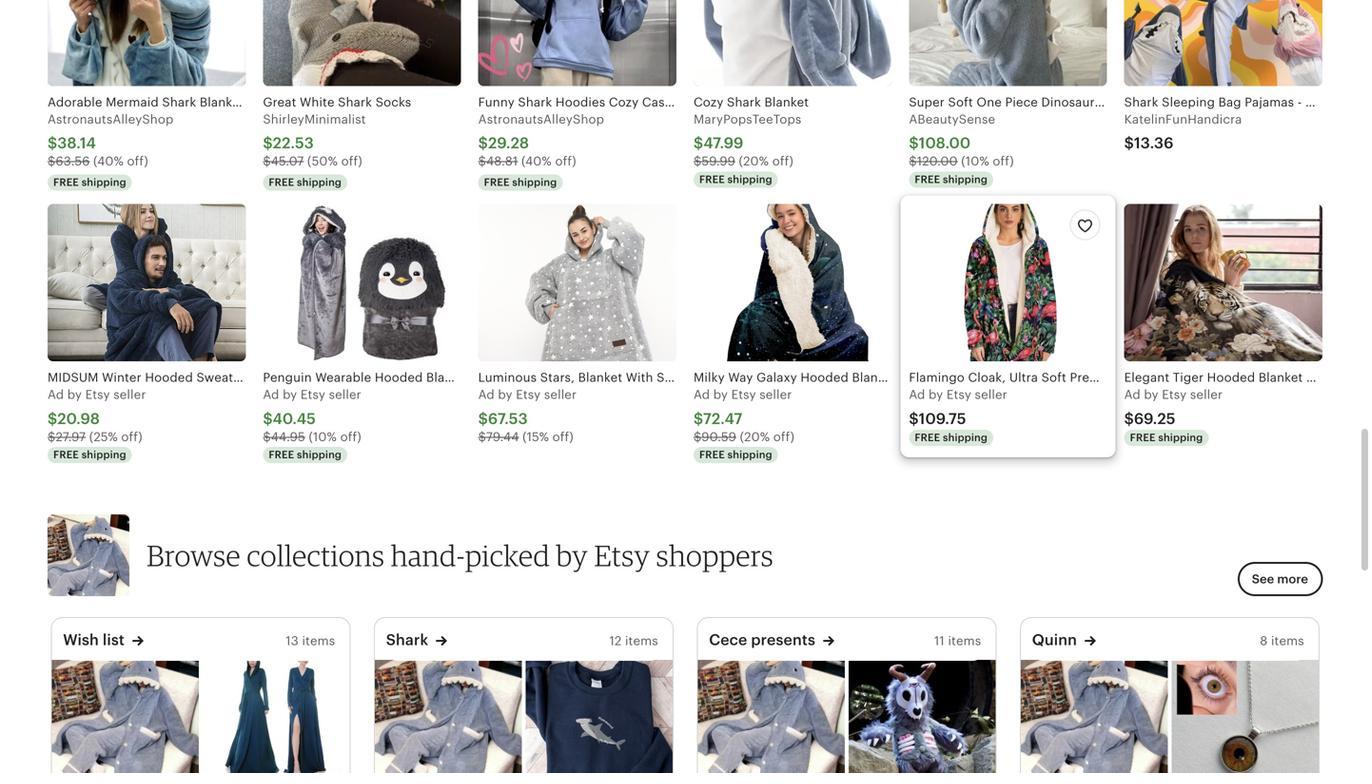 Task type: vqa. For each thing, say whether or not it's contained in the screenshot.
any
no



Task type: describe. For each thing, give the bounding box(es) containing it.
45.07
[[271, 154, 304, 169]]

(40% for 29.28
[[522, 154, 552, 169]]

108.00
[[919, 135, 971, 152]]

etsy for 69.25
[[1163, 388, 1187, 402]]

cece
[[709, 632, 748, 649]]

13
[[286, 635, 299, 649]]

120.00
[[918, 154, 958, 169]]

a d b y etsy seller $ 109.75 free shipping
[[909, 388, 1008, 444]]

38.14
[[57, 135, 96, 152]]

quinn
[[1033, 632, 1078, 649]]

8 items
[[1261, 635, 1305, 649]]

collections
[[247, 538, 385, 574]]

milky way galaxy hooded blanket - microfiber hooded blanket for constellation lovers, warm plush hooded blanket for astrologist image
[[694, 204, 892, 362]]

shipping inside a d b y etsy seller $ 109.75 free shipping
[[943, 432, 988, 444]]

wearable shark blanket hoodie | christmas winter hoodies | oversized cozy fleece | pajamas | unique sleepwear | one size image for cece presents
[[698, 661, 845, 774]]

free inside abeautysense $ 108.00 $ 120.00 (10% off) free shipping
[[915, 174, 941, 186]]

free inside astronautsalleyshop $ 29.28 $ 48.81 (40% off) free shipping
[[484, 177, 510, 188]]

1 horizontal spatial shark
[[386, 632, 429, 649]]

embroidered hammerhead shark sweatshirt, funny hammerhead shark shirt, hammered sweatshirt, shark shirt, marine ocean shirt, gift for her image
[[526, 661, 673, 774]]

b for 67.53
[[498, 388, 506, 402]]

79.44
[[486, 430, 519, 444]]

more
[[1278, 573, 1309, 587]]

katelinfunhandicra $ 13.36
[[1125, 112, 1243, 152]]

20.98
[[57, 411, 100, 428]]

shipping inside a d b y etsy seller $ 69.25 free shipping
[[1159, 432, 1204, 444]]

abeautysense $ 108.00 $ 120.00 (10% off) free shipping
[[909, 112, 1015, 186]]

wish
[[63, 632, 99, 649]]

presents
[[752, 632, 816, 649]]

$ inside katelinfunhandicra $ 13.36
[[1125, 135, 1135, 152]]

adorable mermaid shark blanket - premium shark-styled sleepwear for kids and loved ones - a snug and luxurious blanket for office naps! image
[[48, 0, 246, 86]]

off) inside a d b y etsy seller $ 40.45 $ 44.95 (10% off) free shipping
[[340, 430, 362, 444]]

b for 40.45
[[283, 388, 291, 402]]

luminous stars, blanket with sleeves, hoodie sweater, stars, oversize plaid hoodies, warm pullover, snuggly gift, onesize, unisex hoodie image
[[479, 204, 677, 362]]

off) inside astronautsalleyshop $ 38.14 $ 63.56 (40% off) free shipping
[[127, 154, 148, 169]]

etsy for 40.45
[[301, 388, 326, 402]]

22.53
[[273, 135, 314, 152]]

a d b y etsy seller $ 69.25 free shipping
[[1125, 388, 1223, 444]]

socks
[[376, 95, 412, 109]]

items for wish list
[[302, 635, 335, 649]]

etsy for 72.47
[[732, 388, 757, 402]]

seller for 20.98
[[114, 388, 146, 402]]

browse collections hand-picked by etsy shoppers
[[147, 538, 774, 574]]

shipping inside a d b y etsy seller $ 72.47 $ 90.59 (20% off) free shipping
[[728, 449, 773, 461]]

a d b y etsy seller $ 72.47 $ 90.59 (20% off) free shipping
[[694, 388, 795, 461]]

a for 109.75
[[909, 388, 918, 402]]

shipping inside a d b y etsy seller $ 40.45 $ 44.95 (10% off) free shipping
[[297, 449, 342, 461]]

eye necklace personalized eye iris necklace with chain gift plated  epoxy necklace jewelry custom image
[[1172, 661, 1319, 774]]

y for 40.45
[[291, 388, 297, 402]]

seller for 67.53
[[544, 388, 577, 402]]

(15%
[[523, 430, 549, 444]]

see
[[1253, 573, 1275, 587]]

abeautysense
[[909, 112, 996, 127]]

90.59
[[702, 430, 737, 444]]

shipping inside "cozy shark blanket marypopsteetops $ 47.99 $ 59.99 (20% off) free shipping"
[[728, 174, 773, 186]]

cece presents
[[709, 632, 816, 649]]

wendigo cryptid plushie | strange fellows image
[[849, 661, 996, 774]]

astronautsalleyshop $ 29.28 $ 48.81 (40% off) free shipping
[[479, 112, 605, 188]]

12
[[610, 635, 622, 649]]

b for 20.98
[[67, 388, 75, 402]]

free inside a d b y etsy seller $ 109.75 free shipping
[[915, 432, 941, 444]]

wearable shark blanket hoodie | christmas winter hoodies | oversized cozy fleece | pajamas | unique sleepwear | one size image for quinn
[[1021, 661, 1168, 774]]

wearable shark blanket hoodie | christmas winter hoodies | oversized cozy fleece | pajamas | unique sleepwear | one size image for wish list
[[52, 661, 199, 774]]

seller for 69.25
[[1191, 388, 1223, 402]]

a d b y etsy seller $ 40.45 $ 44.95 (10% off) free shipping
[[263, 388, 362, 461]]

11
[[935, 635, 945, 649]]

flamingo cloak, ultra soft premium microfiber fleece lining, flamingo festival cloak, warm clothes, hooded cloak, longue fleece winter cloak image
[[909, 204, 1108, 362]]

48.81
[[486, 154, 518, 169]]

wish list
[[63, 632, 125, 649]]

(20% inside a d b y etsy seller $ 72.47 $ 90.59 (20% off) free shipping
[[740, 430, 770, 444]]

see more link
[[1238, 563, 1323, 597]]

free inside a d b y etsy seller $ 72.47 $ 90.59 (20% off) free shipping
[[700, 449, 725, 461]]

d for 69.25
[[1133, 388, 1141, 402]]

d for 20.98
[[56, 388, 64, 402]]

12 items
[[610, 635, 659, 649]]

y for 72.47
[[721, 388, 728, 402]]

(40% for 38.14
[[93, 154, 124, 169]]

off) inside astronautsalleyshop $ 29.28 $ 48.81 (40% off) free shipping
[[555, 154, 577, 169]]

wearable shark blanket hoodie | christmas winter hoodies | oversized cozy fleece | pajamas | unique sleepwear | one size image for shark
[[375, 661, 522, 774]]

great white shark socks shirleyminimalist $ 22.53 $ 45.07 (50% off) free shipping
[[263, 95, 412, 188]]

by
[[557, 538, 588, 574]]

shipping inside abeautysense $ 108.00 $ 120.00 (10% off) free shipping
[[943, 174, 988, 186]]

$ inside a d b y etsy seller $ 109.75 free shipping
[[909, 411, 919, 428]]

67.53
[[488, 411, 528, 428]]

29.28
[[488, 135, 529, 152]]

b for 109.75
[[929, 388, 937, 402]]

40.45
[[273, 411, 316, 428]]

shoppers
[[657, 538, 774, 574]]



Task type: locate. For each thing, give the bounding box(es) containing it.
a inside a d b y etsy seller $ 40.45 $ 44.95 (10% off) free shipping
[[263, 388, 272, 402]]

(10%
[[962, 154, 990, 169], [309, 430, 337, 444]]

4 b from the left
[[714, 388, 722, 402]]

69.25
[[1135, 411, 1176, 428]]

27.97
[[56, 430, 86, 444]]

shipping down (25% on the left of the page
[[82, 449, 126, 461]]

4 seller from the left
[[760, 388, 793, 402]]

y up 67.53
[[506, 388, 513, 402]]

b up 67.53
[[498, 388, 506, 402]]

shark right white
[[338, 95, 372, 109]]

katelinfunhandicra
[[1125, 112, 1243, 127]]

a inside a d b y etsy seller $ 109.75 free shipping
[[909, 388, 918, 402]]

1 horizontal spatial (40%
[[522, 154, 552, 169]]

3 seller from the left
[[544, 388, 577, 402]]

seller inside a d b y etsy seller $ 72.47 $ 90.59 (20% off) free shipping
[[760, 388, 793, 402]]

etsy
[[85, 388, 110, 402], [301, 388, 326, 402], [516, 388, 541, 402], [732, 388, 757, 402], [947, 388, 972, 402], [1163, 388, 1187, 402], [594, 538, 650, 574]]

items right 8
[[1272, 635, 1305, 649]]

b up 20.98
[[67, 388, 75, 402]]

shipping
[[728, 174, 773, 186], [943, 174, 988, 186], [82, 177, 126, 188], [297, 177, 342, 188], [513, 177, 557, 188], [943, 432, 988, 444], [1159, 432, 1204, 444], [82, 449, 126, 461], [297, 449, 342, 461], [728, 449, 773, 461]]

free down 45.07
[[269, 177, 294, 188]]

b up "40.45"
[[283, 388, 291, 402]]

d for 40.45
[[271, 388, 279, 402]]

b
[[67, 388, 75, 402], [283, 388, 291, 402], [498, 388, 506, 402], [714, 388, 722, 402], [929, 388, 937, 402], [1145, 388, 1153, 402]]

b for 72.47
[[714, 388, 722, 402]]

cozy shark blanket image
[[694, 0, 892, 86]]

d for 67.53
[[487, 388, 495, 402]]

1 y from the left
[[75, 388, 82, 402]]

b inside a d b y etsy seller $ 72.47 $ 90.59 (20% off) free shipping
[[714, 388, 722, 402]]

y up "40.45"
[[291, 388, 297, 402]]

d inside a d b y etsy seller $ 67.53 $ 79.44 (15% off)
[[487, 388, 495, 402]]

$
[[48, 135, 57, 152], [263, 135, 273, 152], [479, 135, 488, 152], [694, 135, 704, 152], [909, 135, 919, 152], [1125, 135, 1135, 152], [48, 154, 56, 169], [263, 154, 271, 169], [479, 154, 486, 169], [694, 154, 702, 169], [909, 154, 918, 169], [48, 411, 57, 428], [263, 411, 273, 428], [479, 411, 488, 428], [694, 411, 704, 428], [909, 411, 919, 428], [1125, 411, 1135, 428], [48, 430, 56, 444], [263, 430, 271, 444], [479, 430, 486, 444], [694, 430, 702, 444]]

shipping inside great white shark socks shirleyminimalist $ 22.53 $ 45.07 (50% off) free shipping
[[297, 177, 342, 188]]

seller for 40.45
[[329, 388, 362, 402]]

11 items
[[935, 635, 982, 649]]

off) right (25% on the left of the page
[[121, 430, 142, 444]]

3 wearable shark blanket hoodie | christmas winter hoodies | oversized cozy fleece | pajamas | unique sleepwear | one size image from the left
[[698, 661, 845, 774]]

free down "63.56"
[[53, 177, 79, 188]]

etsy for 67.53
[[516, 388, 541, 402]]

(10% inside a d b y etsy seller $ 40.45 $ 44.95 (10% off) free shipping
[[309, 430, 337, 444]]

b inside a d b y etsy seller $ 40.45 $ 44.95 (10% off) free shipping
[[283, 388, 291, 402]]

(25%
[[89, 430, 118, 444]]

1 wearable shark blanket hoodie | christmas winter hoodies | oversized cozy fleece | pajamas | unique sleepwear | one size image from the left
[[52, 661, 199, 774]]

seller inside a d b y etsy seller $ 69.25 free shipping
[[1191, 388, 1223, 402]]

see more
[[1253, 573, 1309, 587]]

0 vertical spatial (10%
[[962, 154, 990, 169]]

b inside a d b y etsy seller $ 67.53 $ 79.44 (15% off)
[[498, 388, 506, 402]]

3 d from the left
[[487, 388, 495, 402]]

y inside the a d b y etsy seller $ 20.98 $ 27.97 (25% off) free shipping
[[75, 388, 82, 402]]

items for cece presents
[[949, 635, 982, 649]]

3 y from the left
[[506, 388, 513, 402]]

2 horizontal spatial shark
[[727, 95, 762, 109]]

shipping down 90.59
[[728, 449, 773, 461]]

off) inside "cozy shark blanket marypopsteetops $ 47.99 $ 59.99 (20% off) free shipping"
[[773, 154, 794, 169]]

list
[[103, 632, 125, 649]]

(10% inside abeautysense $ 108.00 $ 120.00 (10% off) free shipping
[[962, 154, 990, 169]]

shark sleeping bag pajamas - cozy office nap blanket for kids and adults - shark lover - mermaid shawl blanket design-camping sleeping bag image
[[1125, 0, 1323, 86]]

a inside a d b y etsy seller $ 72.47 $ 90.59 (20% off) free shipping
[[694, 388, 703, 402]]

shipping down 48.81 on the left top of page
[[513, 177, 557, 188]]

etsy inside a d b y etsy seller $ 69.25 free shipping
[[1163, 388, 1187, 402]]

picked
[[465, 538, 550, 574]]

1 (40% from the left
[[93, 154, 124, 169]]

5 a from the left
[[909, 388, 918, 402]]

off) right (50%
[[341, 154, 363, 169]]

etsy for 20.98
[[85, 388, 110, 402]]

d up the "109.75"
[[918, 388, 926, 402]]

5 b from the left
[[929, 388, 937, 402]]

59.99
[[702, 154, 736, 169]]

seller
[[114, 388, 146, 402], [329, 388, 362, 402], [544, 388, 577, 402], [760, 388, 793, 402], [975, 388, 1008, 402], [1191, 388, 1223, 402]]

midsum winter hooded sweater blanket women oversized fleece blanket with sleeves large pocket warm thick tv hoodie robe couple image
[[48, 204, 246, 362]]

off) right 90.59
[[774, 430, 795, 444]]

shipping down "59.99"
[[728, 174, 773, 186]]

6 a from the left
[[1125, 388, 1134, 402]]

seller inside the a d b y etsy seller $ 20.98 $ 27.97 (25% off) free shipping
[[114, 388, 146, 402]]

a inside a d b y etsy seller $ 67.53 $ 79.44 (15% off)
[[479, 388, 487, 402]]

13.36
[[1135, 135, 1174, 152]]

shipping down the "109.75"
[[943, 432, 988, 444]]

funny shark hoodies cozy casual long sleeve pullover for men and women - autumn and winter comfy sweatshirt - perfect school couple clothes! image
[[479, 0, 677, 86]]

free inside "cozy shark blanket marypopsteetops $ 47.99 $ 59.99 (20% off) free shipping"
[[700, 174, 725, 186]]

1 horizontal spatial astronautsalleyshop
[[479, 112, 605, 127]]

d up 69.25
[[1133, 388, 1141, 402]]

shark
[[338, 95, 372, 109], [727, 95, 762, 109], [386, 632, 429, 649]]

(40%
[[93, 154, 124, 169], [522, 154, 552, 169]]

etsy up 20.98
[[85, 388, 110, 402]]

4 a from the left
[[694, 388, 703, 402]]

(40% inside astronautsalleyshop $ 38.14 $ 63.56 (40% off) free shipping
[[93, 154, 124, 169]]

1 seller from the left
[[114, 388, 146, 402]]

d inside a d b y etsy seller $ 40.45 $ 44.95 (10% off) free shipping
[[271, 388, 279, 402]]

astronautsalleyshop for 29.28
[[479, 112, 605, 127]]

off) right "63.56"
[[127, 154, 148, 169]]

5 d from the left
[[918, 388, 926, 402]]

1 b from the left
[[67, 388, 75, 402]]

off) right 48.81 on the left top of page
[[555, 154, 577, 169]]

2 astronautsalleyshop from the left
[[479, 112, 605, 127]]

items for shark
[[625, 635, 659, 649]]

6 seller from the left
[[1191, 388, 1223, 402]]

d up 67.53
[[487, 388, 495, 402]]

free inside the a d b y etsy seller $ 20.98 $ 27.97 (25% off) free shipping
[[53, 449, 79, 461]]

items for quinn
[[1272, 635, 1305, 649]]

shark inside great white shark socks shirleyminimalist $ 22.53 $ 45.07 (50% off) free shipping
[[338, 95, 372, 109]]

y for 109.75
[[937, 388, 944, 402]]

y up 69.25
[[1152, 388, 1159, 402]]

y up the "109.75"
[[937, 388, 944, 402]]

0 horizontal spatial (10%
[[309, 430, 337, 444]]

y for 69.25
[[1152, 388, 1159, 402]]

3 b from the left
[[498, 388, 506, 402]]

y inside a d b y etsy seller $ 109.75 free shipping
[[937, 388, 944, 402]]

d inside a d b y etsy seller $ 109.75 free shipping
[[918, 388, 926, 402]]

1 horizontal spatial (10%
[[962, 154, 990, 169]]

great white shark socks image
[[263, 0, 461, 86]]

0 horizontal spatial shark
[[338, 95, 372, 109]]

seller for 109.75
[[975, 388, 1008, 402]]

(10% down "40.45"
[[309, 430, 337, 444]]

a for 72.47
[[694, 388, 703, 402]]

6 d from the left
[[1133, 388, 1141, 402]]

cozy shark blanket marypopsteetops $ 47.99 $ 59.99 (20% off) free shipping
[[694, 95, 809, 186]]

72.47
[[704, 411, 743, 428]]

off) right 44.95
[[340, 430, 362, 444]]

5 seller from the left
[[975, 388, 1008, 402]]

free down "59.99"
[[700, 174, 725, 186]]

off) down marypopsteetops
[[773, 154, 794, 169]]

b for 69.25
[[1145, 388, 1153, 402]]

1 astronautsalleyshop from the left
[[48, 112, 174, 127]]

3 items from the left
[[949, 635, 982, 649]]

47.99
[[704, 135, 744, 152]]

0 horizontal spatial (40%
[[93, 154, 124, 169]]

free inside great white shark socks shirleyminimalist $ 22.53 $ 45.07 (50% off) free shipping
[[269, 177, 294, 188]]

astronautsalleyshop
[[48, 112, 174, 127], [479, 112, 605, 127]]

d inside a d b y etsy seller $ 72.47 $ 90.59 (20% off) free shipping
[[702, 388, 710, 402]]

free down 48.81 on the left top of page
[[484, 177, 510, 188]]

astronautsalleyshop for 38.14
[[48, 112, 174, 127]]

(10% down 108.00
[[962, 154, 990, 169]]

3 a from the left
[[479, 388, 487, 402]]

44.95
[[271, 430, 306, 444]]

seller inside a d b y etsy seller $ 67.53 $ 79.44 (15% off)
[[544, 388, 577, 402]]

etsy right the "by"
[[594, 538, 650, 574]]

2 items from the left
[[625, 635, 659, 649]]

etsy inside a d b y etsy seller $ 67.53 $ 79.44 (15% off)
[[516, 388, 541, 402]]

free down 90.59
[[700, 449, 725, 461]]

4 wearable shark blanket hoodie | christmas winter hoodies | oversized cozy fleece | pajamas | unique sleepwear | one size image from the left
[[1021, 661, 1168, 774]]

(20% right 90.59
[[740, 430, 770, 444]]

shipping inside the a d b y etsy seller $ 20.98 $ 27.97 (25% off) free shipping
[[82, 449, 126, 461]]

0 horizontal spatial astronautsalleyshop
[[48, 112, 174, 127]]

items right the 13
[[302, 635, 335, 649]]

63.56
[[56, 154, 90, 169]]

shirleyminimalist
[[263, 112, 366, 127]]

off) right (15%
[[553, 430, 574, 444]]

(20% right "59.99"
[[739, 154, 769, 169]]

free down 69.25
[[1131, 432, 1156, 444]]

b up the 72.47
[[714, 388, 722, 402]]

a d b y etsy seller $ 67.53 $ 79.44 (15% off)
[[479, 388, 577, 444]]

off) inside great white shark socks shirleyminimalist $ 22.53 $ 45.07 (50% off) free shipping
[[341, 154, 363, 169]]

free inside a d b y etsy seller $ 69.25 free shipping
[[1131, 432, 1156, 444]]

etsy for 109.75
[[947, 388, 972, 402]]

marypopsteetops
[[694, 112, 802, 127]]

a for 20.98
[[48, 388, 56, 402]]

d up the 72.47
[[702, 388, 710, 402]]

y up 20.98
[[75, 388, 82, 402]]

elegant tiger hooded blanket fleece hoodie blanket animal print floral wearable blanket tiger lover hooded cloak fleece blanket handmade image
[[1125, 204, 1323, 362]]

free inside astronautsalleyshop $ 38.14 $ 63.56 (40% off) free shipping
[[53, 177, 79, 188]]

8
[[1261, 635, 1268, 649]]

astronautsalleyshop $ 38.14 $ 63.56 (40% off) free shipping
[[48, 112, 174, 188]]

y inside a d b y etsy seller $ 69.25 free shipping
[[1152, 388, 1159, 402]]

4 y from the left
[[721, 388, 728, 402]]

b up the "109.75"
[[929, 388, 937, 402]]

etsy up the "109.75"
[[947, 388, 972, 402]]

hand-
[[391, 538, 465, 574]]

off) inside a d b y etsy seller $ 72.47 $ 90.59 (20% off) free shipping
[[774, 430, 795, 444]]

(40% right "63.56"
[[93, 154, 124, 169]]

etsy inside a d b y etsy seller $ 40.45 $ 44.95 (10% off) free shipping
[[301, 388, 326, 402]]

off) right 120.00
[[993, 154, 1015, 169]]

browse
[[147, 538, 241, 574]]

d up 20.98
[[56, 388, 64, 402]]

etsy inside the a d b y etsy seller $ 20.98 $ 27.97 (25% off) free shipping
[[85, 388, 110, 402]]

1 vertical spatial (20%
[[740, 430, 770, 444]]

d for 109.75
[[918, 388, 926, 402]]

a for 40.45
[[263, 388, 272, 402]]

shark inside "cozy shark blanket marypopsteetops $ 47.99 $ 59.99 (20% off) free shipping"
[[727, 95, 762, 109]]

(20%
[[739, 154, 769, 169], [740, 430, 770, 444]]

free down 44.95
[[269, 449, 294, 461]]

items right 12 on the bottom
[[625, 635, 659, 649]]

$ inside a d b y etsy seller $ 69.25 free shipping
[[1125, 411, 1135, 428]]

2 b from the left
[[283, 388, 291, 402]]

2 y from the left
[[291, 388, 297, 402]]

1 d from the left
[[56, 388, 64, 402]]

2 a from the left
[[263, 388, 272, 402]]

etsy up the 72.47
[[732, 388, 757, 402]]

shipping inside astronautsalleyshop $ 38.14 $ 63.56 (40% off) free shipping
[[82, 177, 126, 188]]

a d b y etsy seller $ 20.98 $ 27.97 (25% off) free shipping
[[48, 388, 146, 461]]

seller inside a d b y etsy seller $ 109.75 free shipping
[[975, 388, 1008, 402]]

b inside a d b y etsy seller $ 109.75 free shipping
[[929, 388, 937, 402]]

cozy
[[694, 95, 724, 109]]

109.75
[[919, 411, 967, 428]]

blanket
[[765, 95, 809, 109]]

d inside a d b y etsy seller $ 69.25 free shipping
[[1133, 388, 1141, 402]]

shipping down 69.25
[[1159, 432, 1204, 444]]

free
[[700, 174, 725, 186], [915, 174, 941, 186], [53, 177, 79, 188], [269, 177, 294, 188], [484, 177, 510, 188], [915, 432, 941, 444], [1131, 432, 1156, 444], [53, 449, 79, 461], [269, 449, 294, 461], [700, 449, 725, 461]]

a inside a d b y etsy seller $ 69.25 free shipping
[[1125, 388, 1134, 402]]

shipping inside astronautsalleyshop $ 29.28 $ 48.81 (40% off) free shipping
[[513, 177, 557, 188]]

a
[[48, 388, 56, 402], [263, 388, 272, 402], [479, 388, 487, 402], [694, 388, 703, 402], [909, 388, 918, 402], [1125, 388, 1134, 402]]

1 items from the left
[[302, 635, 335, 649]]

4 items from the left
[[1272, 635, 1305, 649]]

etsy inside a d b y etsy seller $ 72.47 $ 90.59 (20% off) free shipping
[[732, 388, 757, 402]]

off) inside the a d b y etsy seller $ 20.98 $ 27.97 (25% off) free shipping
[[121, 430, 142, 444]]

6 b from the left
[[1145, 388, 1153, 402]]

off) inside abeautysense $ 108.00 $ 120.00 (10% off) free shipping
[[993, 154, 1015, 169]]

a for 69.25
[[1125, 388, 1134, 402]]

2 d from the left
[[271, 388, 279, 402]]

a for 67.53
[[479, 388, 487, 402]]

shark up marypopsteetops
[[727, 95, 762, 109]]

(50%
[[307, 154, 338, 169]]

seller for 72.47
[[760, 388, 793, 402]]

b up 69.25
[[1145, 388, 1153, 402]]

seller inside a d b y etsy seller $ 40.45 $ 44.95 (10% off) free shipping
[[329, 388, 362, 402]]

y for 67.53
[[506, 388, 513, 402]]

b inside the a d b y etsy seller $ 20.98 $ 27.97 (25% off) free shipping
[[67, 388, 75, 402]]

1 vertical spatial (10%
[[309, 430, 337, 444]]

penguin wearable hooded blanket - warm & cozy oversized blanket hoodie with hand gloves- penguin hoodie blanket gift for women, adults, kids image
[[263, 204, 461, 362]]

a inside the a d b y etsy seller $ 20.98 $ 27.97 (25% off) free shipping
[[48, 388, 56, 402]]

d for 72.47
[[702, 388, 710, 402]]

off) inside a d b y etsy seller $ 67.53 $ 79.44 (15% off)
[[553, 430, 574, 444]]

white
[[300, 95, 335, 109]]

astronautsalleyshop up 38.14
[[48, 112, 174, 127]]

2 seller from the left
[[329, 388, 362, 402]]

free inside a d b y etsy seller $ 40.45 $ 44.95 (10% off) free shipping
[[269, 449, 294, 461]]

(40% inside astronautsalleyshop $ 29.28 $ 48.81 (40% off) free shipping
[[522, 154, 552, 169]]

free down 27.97
[[53, 449, 79, 461]]

d up "40.45"
[[271, 388, 279, 402]]

shipping down (50%
[[297, 177, 342, 188]]

teal hooded robe pockets | full length hoodie kimono cardigan getting ready robe gown | bathrobe women | comfy loungewear house robe 6714 image
[[203, 661, 350, 774]]

d
[[56, 388, 64, 402], [271, 388, 279, 402], [487, 388, 495, 402], [702, 388, 710, 402], [918, 388, 926, 402], [1133, 388, 1141, 402]]

etsy up 67.53
[[516, 388, 541, 402]]

etsy up "40.45"
[[301, 388, 326, 402]]

shipping down 120.00
[[943, 174, 988, 186]]

2 wearable shark blanket hoodie | christmas winter hoodies | oversized cozy fleece | pajamas | unique sleepwear | one size image from the left
[[375, 661, 522, 774]]

items right 11
[[949, 635, 982, 649]]

4 d from the left
[[702, 388, 710, 402]]

shipping down "63.56"
[[82, 177, 126, 188]]

y for 20.98
[[75, 388, 82, 402]]

shark down the hand-
[[386, 632, 429, 649]]

y inside a d b y etsy seller $ 67.53 $ 79.44 (15% off)
[[506, 388, 513, 402]]

items
[[302, 635, 335, 649], [625, 635, 659, 649], [949, 635, 982, 649], [1272, 635, 1305, 649]]

great
[[263, 95, 297, 109]]

y inside a d b y etsy seller $ 40.45 $ 44.95 (10% off) free shipping
[[291, 388, 297, 402]]

super soft one piece dinosaur hoodie pajamas | warm comfy fleece adults sleepwear | cozy velvet zipper homewear | thick cute animal costume image
[[909, 0, 1108, 86]]

y
[[75, 388, 82, 402], [291, 388, 297, 402], [506, 388, 513, 402], [721, 388, 728, 402], [937, 388, 944, 402], [1152, 388, 1159, 402]]

(20% inside "cozy shark blanket marypopsteetops $ 47.99 $ 59.99 (20% off) free shipping"
[[739, 154, 769, 169]]

free down the "109.75"
[[915, 432, 941, 444]]

y inside a d b y etsy seller $ 72.47 $ 90.59 (20% off) free shipping
[[721, 388, 728, 402]]

off)
[[127, 154, 148, 169], [341, 154, 363, 169], [555, 154, 577, 169], [773, 154, 794, 169], [993, 154, 1015, 169], [121, 430, 142, 444], [340, 430, 362, 444], [553, 430, 574, 444], [774, 430, 795, 444]]

b inside a d b y etsy seller $ 69.25 free shipping
[[1145, 388, 1153, 402]]

astronautsalleyshop up 29.28
[[479, 112, 605, 127]]

y up the 72.47
[[721, 388, 728, 402]]

(40% down 29.28
[[522, 154, 552, 169]]

6 y from the left
[[1152, 388, 1159, 402]]

shipping down 44.95
[[297, 449, 342, 461]]

5 y from the left
[[937, 388, 944, 402]]

wearable shark blanket hoodie | christmas winter hoodies | oversized cozy fleece | pajamas | unique sleepwear | one size image
[[52, 661, 199, 774], [375, 661, 522, 774], [698, 661, 845, 774], [1021, 661, 1168, 774]]

d inside the a d b y etsy seller $ 20.98 $ 27.97 (25% off) free shipping
[[56, 388, 64, 402]]

etsy up 69.25
[[1163, 388, 1187, 402]]

1 a from the left
[[48, 388, 56, 402]]

0 vertical spatial (20%
[[739, 154, 769, 169]]

etsy inside a d b y etsy seller $ 109.75 free shipping
[[947, 388, 972, 402]]

free down 120.00
[[915, 174, 941, 186]]

2 (40% from the left
[[522, 154, 552, 169]]

13 items
[[286, 635, 335, 649]]



